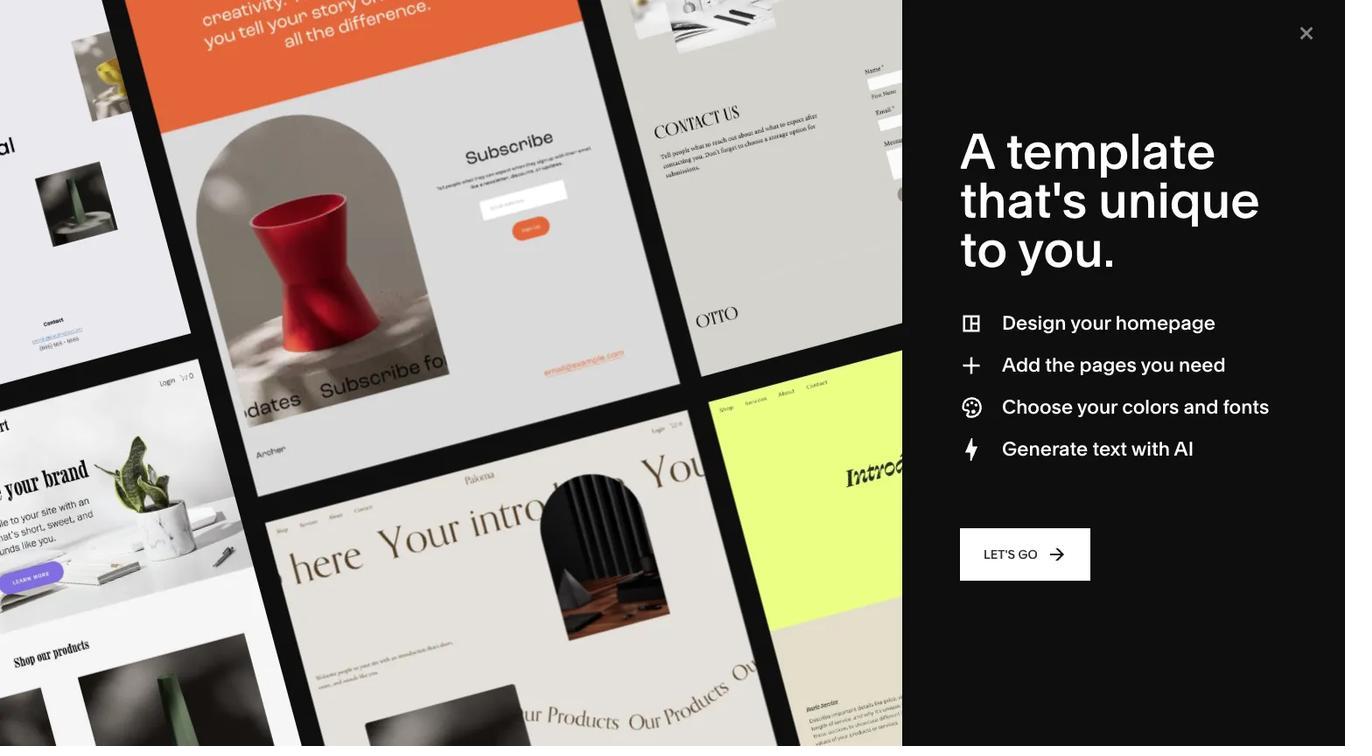 Task type: describe. For each thing, give the bounding box(es) containing it.
online for online store templates ( 40
[[54, 452, 114, 476]]

7 , from the left
[[901, 381, 904, 397]]

online store (40) , portfolio (35) , memberships (6) blog (50) , scheduling (18) , one page (23) , courses (7) , services (36) ,
[[190, 381, 907, 397]]

0 horizontal spatial scheduling
[[80, 230, 146, 246]]

2 , from the left
[[376, 381, 379, 397]]

rotate image
[[482, 494, 850, 747]]

(40)
[[270, 381, 292, 397]]

online
[[1119, 0, 1160, 3]]

services (36) link
[[822, 381, 901, 397]]

colors
[[1122, 396, 1179, 419]]

let's
[[984, 547, 1015, 563]]

(23)
[[718, 381, 740, 397]]

home
[[805, 126, 840, 142]]

type
[[54, 96, 80, 108]]

memberships (6) link
[[382, 381, 486, 397]]

media & podcasts
[[620, 178, 723, 194]]

0 vertical spatial portfolio
[[80, 151, 130, 167]]

2 a from the left
[[1221, 0, 1229, 3]]

store,
[[1163, 0, 1201, 3]]

any
[[179, 0, 254, 32]]

scheduling (18) link
[[554, 381, 647, 397]]

1 horizontal spatial with
[[1132, 438, 1170, 461]]

local
[[435, 178, 466, 194]]

matches
[[130, 381, 180, 397]]

personal & cv link
[[251, 257, 349, 273]]

your for design
[[1071, 312, 1111, 335]]

ai
[[1174, 438, 1194, 461]]

that's
[[960, 171, 1087, 230]]

2 horizontal spatial you
[[1141, 354, 1174, 377]]

0 horizontal spatial you
[[904, 0, 928, 3]]

portfolio
[[980, 0, 1037, 3]]

online store
[[80, 125, 152, 141]]

professional services link
[[435, 152, 575, 168]]

art & design link
[[251, 178, 340, 194]]

popular for popular designs (28)
[[907, 381, 954, 397]]

started.
[[1089, 19, 1140, 37]]

business
[[469, 178, 521, 194]]

animals
[[857, 152, 904, 168]]

courses
[[747, 381, 798, 397]]

0 horizontal spatial design
[[282, 178, 322, 194]]

blog,
[[906, 3, 940, 20]]

art & design
[[251, 178, 322, 194]]

add
[[1002, 354, 1041, 377]]

4 , from the left
[[647, 381, 651, 397]]

properties
[[698, 257, 757, 273]]

decor
[[854, 126, 889, 142]]

1 vertical spatial blog
[[492, 381, 521, 397]]

nature
[[805, 152, 844, 168]]

& for beauty
[[291, 231, 299, 247]]

whether
[[844, 0, 901, 3]]

photography
[[251, 205, 325, 220]]

personal
[[844, 3, 903, 20]]

choose
[[1002, 396, 1073, 419]]

with inside make any template yours with ease.
[[180, 21, 268, 76]]

community & non-profits link
[[435, 205, 599, 220]]

nature & animals link
[[805, 152, 921, 168]]

events
[[620, 205, 658, 220]]

1 horizontal spatial scheduling
[[554, 381, 624, 397]]

(36)
[[878, 381, 901, 397]]

zaatar image
[[910, 494, 1277, 747]]

ease.
[[279, 21, 390, 76]]

website
[[920, 19, 973, 37]]

store for online store templates ( 40
[[118, 452, 168, 476]]

or
[[1204, 0, 1218, 3]]

all templates link
[[251, 152, 345, 168]]

store for online store (40) , portfolio (35) , memberships (6) blog (50) , scheduling (18) , one page (23) , courses (7) , services (36) ,
[[234, 381, 266, 397]]

squarespace's
[[1025, 3, 1123, 20]]

unique
[[1099, 171, 1260, 230]]

health
[[251, 231, 288, 247]]

an
[[1099, 0, 1116, 3]]

real estate & properties link
[[620, 257, 775, 273]]

weddings link
[[620, 231, 696, 247]]

portfolio (35) link
[[299, 381, 376, 397]]

online for online store (40) , portfolio (35) , memberships (6) blog (50) , scheduling (18) , one page (23) , courses (7) , services (36) ,
[[190, 381, 231, 397]]

(
[[271, 452, 277, 476]]

media
[[620, 178, 656, 194]]

aue sobol image
[[55, 494, 423, 747]]

1 horizontal spatial memberships
[[382, 381, 468, 397]]

6 , from the left
[[815, 381, 819, 397]]

1 a from the left
[[969, 0, 977, 3]]

health & beauty
[[251, 231, 342, 247]]

& for animals
[[847, 152, 855, 168]]

estate
[[648, 257, 684, 273]]

(18)
[[627, 381, 647, 397]]

pages
[[1080, 354, 1137, 377]]

health & beauty link
[[251, 231, 359, 247]]

community
[[435, 205, 503, 220]]

let's go button
[[960, 529, 1090, 581]]

design your homepage
[[1002, 312, 1216, 335]]

5 , from the left
[[740, 381, 744, 397]]

popular designs link
[[251, 126, 363, 142]]

yours
[[54, 21, 170, 76]]

online store templates ( 40
[[54, 452, 299, 476]]

templates
[[976, 19, 1043, 37]]

1 vertical spatial design
[[1002, 312, 1067, 335]]

real estate & properties
[[620, 257, 757, 273]]

restaurants link
[[620, 152, 706, 168]]

online for online store
[[80, 125, 118, 141]]

cv
[[315, 257, 332, 273]]

homepage
[[1116, 312, 1216, 335]]

0 horizontal spatial blog
[[80, 204, 107, 220]]



Task type: vqa. For each thing, say whether or not it's contained in the screenshot.
Visits on the top left of the page
no



Task type: locate. For each thing, give the bounding box(es) containing it.
0 horizontal spatial with
[[180, 21, 268, 76]]

your for choose
[[1077, 396, 1118, 419]]

1 horizontal spatial a
[[1221, 0, 1229, 3]]

with up topic
[[180, 21, 268, 76]]

zaatar element
[[910, 494, 1277, 747]]

1 vertical spatial scheduling
[[554, 381, 624, 397]]

0 vertical spatial designs
[[316, 126, 363, 142]]

memberships down online store
[[80, 177, 161, 193]]

& right the health
[[291, 231, 299, 247]]

your
[[1071, 312, 1111, 335], [1077, 396, 1118, 419]]

events link
[[620, 205, 676, 220]]

(7)
[[801, 381, 815, 397]]

1 horizontal spatial designs
[[957, 381, 1008, 397]]

to left you.
[[960, 220, 1008, 279]]

1 vertical spatial memberships
[[382, 381, 468, 397]]

blog
[[80, 204, 107, 220], [492, 381, 521, 397]]

all templates
[[251, 152, 328, 168]]

& right art
[[271, 178, 279, 194]]

0 horizontal spatial to
[[960, 220, 1008, 279]]

1 vertical spatial store
[[234, 381, 266, 397]]

portfolio
[[80, 151, 130, 167], [299, 381, 350, 397]]

personal & cv
[[251, 257, 332, 273]]

& for design
[[271, 178, 279, 194]]

1 horizontal spatial template
[[1006, 122, 1216, 181]]

memberships left (6)
[[382, 381, 468, 397]]

0 vertical spatial templates
[[268, 152, 328, 168]]

0 vertical spatial need
[[932, 0, 966, 3]]

templates up "art & design" link
[[268, 152, 328, 168]]

1 vertical spatial template
[[1006, 122, 1216, 181]]

1 vertical spatial popular
[[907, 381, 954, 397]]

professional
[[435, 152, 506, 168]]

& for decor
[[843, 126, 851, 142]]

templates left (
[[171, 452, 267, 476]]

0 vertical spatial online
[[80, 125, 118, 141]]

weddings
[[620, 231, 679, 247]]

0 horizontal spatial templates
[[171, 452, 267, 476]]

a template that's unique to you.
[[960, 122, 1260, 279]]

1 vertical spatial need
[[1179, 354, 1226, 377]]

0 horizontal spatial portfolio
[[80, 151, 130, 167]]

page
[[683, 381, 715, 397]]

nature & animals
[[805, 152, 904, 168]]

&
[[843, 126, 851, 142], [847, 152, 855, 168], [271, 178, 279, 194], [659, 178, 667, 194], [506, 205, 513, 220], [291, 231, 299, 247], [304, 257, 312, 273], [687, 257, 695, 273]]

1 vertical spatial templates
[[171, 452, 267, 476]]

store
[[121, 125, 152, 141], [234, 381, 266, 397], [118, 452, 168, 476]]

designs up all templates link
[[316, 126, 363, 142]]

(6)
[[471, 381, 486, 397]]

0 horizontal spatial template
[[264, 0, 453, 32]]

need inside whether you need a portfolio website, an online store, or a personal blog, you can use squarespace's customizable and responsive website templates to get started.
[[932, 0, 966, 3]]

a right "or"
[[1221, 0, 1229, 3]]

blog down online store
[[80, 204, 107, 220]]

you up colors at the right
[[1141, 354, 1174, 377]]

1 vertical spatial designs
[[957, 381, 1008, 397]]

online
[[80, 125, 118, 141], [190, 381, 231, 397], [54, 452, 114, 476]]

1 , from the left
[[292, 381, 295, 397]]

1 horizontal spatial you
[[942, 3, 967, 20]]

a
[[969, 0, 977, 3], [1221, 0, 1229, 3]]

0 vertical spatial blog
[[80, 204, 107, 220]]

you
[[904, 0, 928, 3], [942, 3, 967, 20], [1141, 354, 1174, 377]]

1 horizontal spatial templates
[[268, 152, 328, 168]]

& left the non-
[[506, 205, 513, 220]]

design up add
[[1002, 312, 1067, 335]]

get
[[1063, 19, 1085, 37]]

one page (23) link
[[654, 381, 740, 397]]

template inside a template that's unique to you.
[[1006, 122, 1216, 181]]

generate
[[1002, 438, 1088, 461]]

1 vertical spatial online
[[190, 381, 231, 397]]

popular right (36)
[[907, 381, 954, 397]]

fonts
[[1223, 396, 1269, 419]]

designs for popular designs (28)
[[957, 381, 1008, 397]]

popular up all templates
[[268, 126, 313, 142]]

0 vertical spatial memberships
[[80, 177, 161, 193]]

designs inside "popular designs (28)"
[[957, 381, 1008, 397]]

the
[[1045, 354, 1075, 377]]

141 template matches
[[54, 381, 180, 397]]

services right (7)
[[822, 381, 875, 397]]

portfolio left (35)
[[299, 381, 350, 397]]

& right estate
[[687, 257, 695, 273]]

your up "pages"
[[1071, 312, 1111, 335]]

to inside whether you need a portfolio website, an online store, or a personal blog, you can use squarespace's customizable and responsive website templates to get started.
[[1046, 19, 1060, 37]]

website,
[[1040, 0, 1096, 3]]

professional services
[[435, 152, 558, 168]]

(28)
[[54, 397, 77, 414]]

0 vertical spatial scheduling
[[80, 230, 146, 246]]

0 horizontal spatial need
[[932, 0, 966, 3]]

and inside whether you need a portfolio website, an online store, or a personal blog, you can use squarespace's customizable and responsive website templates to get started.
[[1218, 3, 1244, 20]]

community & non-profits
[[435, 205, 581, 220]]

you.
[[1018, 220, 1115, 279]]

generate text with ai
[[1002, 438, 1194, 461]]

1 vertical spatial services
[[822, 381, 875, 397]]

141
[[54, 381, 70, 397]]

podcasts
[[670, 178, 723, 194]]

0 vertical spatial store
[[121, 125, 152, 141]]

& right the media
[[659, 178, 667, 194]]

media & podcasts link
[[620, 178, 741, 194]]

online down yours at the top left of the page
[[80, 125, 118, 141]]

need down homepage at the top right of page
[[1179, 354, 1226, 377]]

online right the "matches"
[[190, 381, 231, 397]]

can
[[970, 3, 994, 20]]

topic
[[251, 96, 283, 108]]

real
[[620, 257, 645, 273]]

1 horizontal spatial need
[[1179, 354, 1226, 377]]

2 vertical spatial store
[[118, 452, 168, 476]]

art
[[251, 178, 268, 194]]

0 horizontal spatial services
[[509, 152, 558, 168]]

your up the generate text with ai
[[1077, 396, 1118, 419]]

to inside a template that's unique to you.
[[960, 220, 1008, 279]]

make
[[54, 0, 169, 32]]

responsive
[[844, 19, 917, 37]]

all
[[251, 152, 265, 168]]

personal
[[251, 257, 301, 273]]

1 vertical spatial to
[[960, 220, 1008, 279]]

rotate element
[[482, 494, 850, 747]]

travel
[[620, 126, 654, 142]]

make any template yours with ease.
[[54, 0, 462, 76]]

& right home
[[843, 126, 851, 142]]

services up business
[[509, 152, 558, 168]]

and right "or"
[[1218, 3, 1244, 20]]

a
[[960, 122, 995, 181]]

1 horizontal spatial portfolio
[[299, 381, 350, 397]]

1 horizontal spatial design
[[1002, 312, 1067, 335]]

aue sobol element
[[55, 494, 423, 747]]

need up website
[[932, 0, 966, 3]]

popular inside "popular designs (28)"
[[907, 381, 954, 397]]

template inside make any template yours with ease.
[[264, 0, 453, 32]]

you up website
[[904, 0, 928, 3]]

& for cv
[[304, 257, 312, 273]]

1 vertical spatial portfolio
[[299, 381, 350, 397]]

design down all templates link
[[282, 178, 322, 194]]

0 vertical spatial services
[[509, 152, 558, 168]]

1 horizontal spatial to
[[1046, 19, 1060, 37]]

profits
[[546, 205, 581, 220]]

1 vertical spatial your
[[1077, 396, 1118, 419]]

40
[[277, 452, 299, 476]]

designs for popular designs
[[316, 126, 363, 142]]

use
[[998, 3, 1022, 20]]

& right nature
[[847, 152, 855, 168]]

choose your colors and fonts
[[1002, 396, 1269, 419]]

& for non-
[[506, 205, 513, 220]]

popular for popular designs
[[268, 126, 313, 142]]

portfolio down online store
[[80, 151, 130, 167]]

to
[[1046, 19, 1060, 37], [960, 220, 1008, 279]]

1 vertical spatial and
[[1184, 396, 1219, 419]]

popular designs (28)
[[54, 381, 1008, 414]]

template
[[73, 381, 127, 397]]

1 horizontal spatial blog
[[492, 381, 521, 397]]

1 horizontal spatial services
[[822, 381, 875, 397]]

local business link
[[435, 178, 539, 194]]

popular designs
[[268, 126, 363, 142]]

popular designs (28) link
[[54, 381, 1008, 414]]

0 vertical spatial template
[[264, 0, 453, 32]]

2 vertical spatial online
[[54, 452, 114, 476]]

beauty
[[302, 231, 342, 247]]

0 vertical spatial popular
[[268, 126, 313, 142]]

to left get
[[1046, 19, 1060, 37]]

0 horizontal spatial memberships
[[80, 177, 161, 193]]

1 vertical spatial with
[[1132, 438, 1170, 461]]

with left ai
[[1132, 438, 1170, 461]]

3 , from the left
[[547, 381, 551, 397]]

0 horizontal spatial a
[[969, 0, 977, 3]]

0 horizontal spatial designs
[[316, 126, 363, 142]]

non-
[[516, 205, 546, 220]]

you left can
[[942, 3, 967, 20]]

add the pages you need
[[1002, 354, 1226, 377]]

need
[[932, 0, 966, 3], [1179, 354, 1226, 377]]

0 vertical spatial design
[[282, 178, 322, 194]]

& left cv
[[304, 257, 312, 273]]

0 horizontal spatial popular
[[268, 126, 313, 142]]

customizable
[[1126, 3, 1215, 20]]

0 vertical spatial and
[[1218, 3, 1244, 20]]

go
[[1018, 547, 1038, 563]]

a left the portfolio
[[969, 0, 977, 3]]

0 vertical spatial with
[[180, 21, 268, 76]]

blog right (6)
[[492, 381, 521, 397]]

0 vertical spatial to
[[1046, 19, 1060, 37]]

with
[[180, 21, 268, 76], [1132, 438, 1170, 461]]

text
[[1093, 438, 1127, 461]]

home & decor
[[805, 126, 889, 142]]

whether you need a portfolio website, an online store, or a personal blog, you can use squarespace's customizable and responsive website templates to get started.
[[844, 0, 1244, 37]]

let's go
[[984, 547, 1038, 563]]

online store (40) link
[[190, 381, 292, 397]]

templates
[[268, 152, 328, 168], [171, 452, 267, 476]]

designs down add
[[957, 381, 1008, 397]]

online down (28)
[[54, 452, 114, 476]]

store for online store
[[121, 125, 152, 141]]

0 vertical spatial your
[[1071, 312, 1111, 335]]

1 horizontal spatial popular
[[907, 381, 954, 397]]

and left fonts
[[1184, 396, 1219, 419]]

& for podcasts
[[659, 178, 667, 194]]



